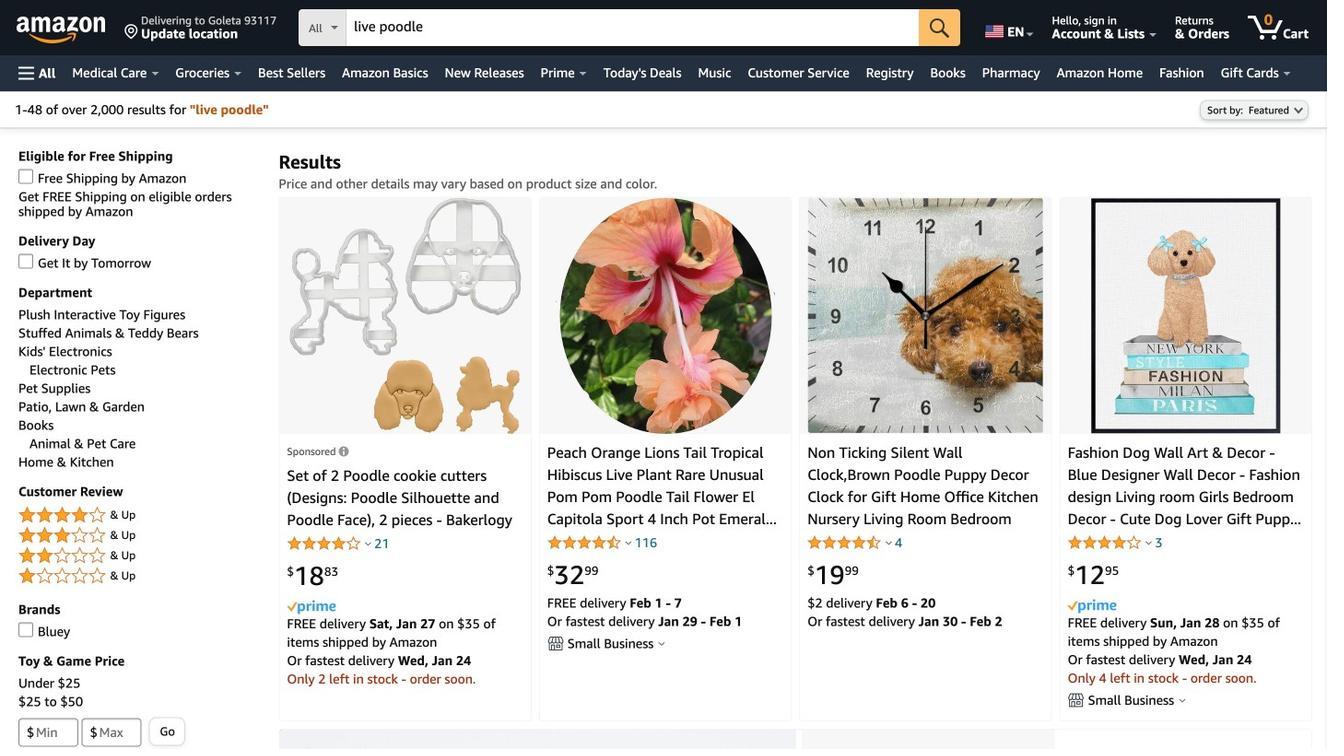 Task type: describe. For each thing, give the bounding box(es) containing it.
or fastest delivery wed, jan 24 element for free delivery sun, jan 28 on $35 of items shipped by amazon "element"
[[1068, 652, 1252, 667]]

$2 delivery feb 6 - 20 element
[[808, 595, 936, 611]]

free delivery feb 1 - 7 element
[[547, 595, 682, 611]]

dropdown image
[[1294, 106, 1303, 114]]

popover image for amazon prime image associated with free delivery sat, jan 27 on $35 of items shipped by amazon element
[[365, 541, 372, 546]]

1 horizontal spatial popover image
[[659, 641, 665, 646]]

navigation navigation
[[0, 0, 1327, 91]]

3 checkbox image from the top
[[18, 623, 33, 637]]

Min text field
[[18, 718, 78, 747]]

2 horizontal spatial popover image
[[1179, 698, 1186, 703]]

Search Amazon text field
[[347, 10, 919, 45]]

or fastest delivery wed, jan 24 element for free delivery sat, jan 27 on $35 of items shipped by amazon element
[[287, 653, 471, 668]]

popover image for $2 delivery feb 6 - 20 element
[[886, 540, 892, 545]]

Max text field
[[82, 718, 142, 747]]

none search field inside navigation navigation
[[299, 9, 961, 48]]

orezi non ticking silent wall clock,brown poodle puppy decor clock for gift home office kitchen nursery living room bedroom image
[[808, 198, 1044, 434]]

1 checkbox image from the top
[[18, 169, 33, 184]]

amazon prime image for free delivery sat, jan 27 on $35 of items shipped by amazon element
[[287, 601, 336, 614]]

popover image for amazon prime image for free delivery sun, jan 28 on $35 of items shipped by amazon "element"
[[1146, 540, 1152, 545]]

2 stars & up element
[[18, 545, 260, 567]]



Task type: locate. For each thing, give the bounding box(es) containing it.
None submit
[[919, 9, 961, 46], [150, 718, 184, 745], [919, 9, 961, 46], [150, 718, 184, 745]]

or fastest delivery wed, jan 24 element down free delivery sat, jan 27 on $35 of items shipped by amazon element
[[287, 653, 471, 668]]

0 horizontal spatial popover image
[[365, 541, 372, 546]]

1 vertical spatial checkbox image
[[18, 254, 33, 269]]

2 checkbox image from the top
[[18, 254, 33, 269]]

or fastest delivery jan 30 - feb 2 element
[[808, 614, 1003, 629]]

free delivery sat, jan 27 on $35 of items shipped by amazon element
[[287, 616, 496, 650]]

0 horizontal spatial popover image
[[625, 540, 632, 545]]

popover image up $2 delivery feb 6 - 20 element
[[886, 540, 892, 545]]

2 horizontal spatial popover image
[[886, 540, 892, 545]]

1 horizontal spatial amazon prime image
[[1068, 600, 1117, 614]]

1 star & up element
[[18, 565, 260, 588]]

1 horizontal spatial popover image
[[1146, 540, 1152, 545]]

popover image for free delivery feb 1 - 7 "element"
[[625, 540, 632, 545]]

popover image up free delivery feb 1 - 7 "element"
[[625, 540, 632, 545]]

3 stars & up element
[[18, 525, 260, 547]]

free delivery sun, jan 28 on $35 of items shipped by amazon element
[[1068, 615, 1280, 649]]

0 horizontal spatial amazon prime image
[[287, 601, 336, 614]]

amazon prime image up free delivery sat, jan 27 on $35 of items shipped by amazon element
[[287, 601, 336, 614]]

4 stars & up element
[[18, 505, 260, 527]]

amazon prime image
[[1068, 600, 1117, 614], [287, 601, 336, 614]]

1 horizontal spatial or fastest delivery wed, jan 24 element
[[1068, 652, 1252, 667]]

amazon prime image up free delivery sun, jan 28 on $35 of items shipped by amazon "element"
[[1068, 600, 1117, 614]]

or fastest delivery wed, jan 24 element down free delivery sun, jan 28 on $35 of items shipped by amazon "element"
[[1068, 652, 1252, 667]]

0 vertical spatial checkbox image
[[18, 169, 33, 184]]

None search field
[[299, 9, 961, 48]]

or fastest delivery jan 29 - feb 1 element
[[547, 614, 742, 629]]

2 vertical spatial checkbox image
[[18, 623, 33, 637]]

popover image
[[1146, 540, 1152, 545], [365, 541, 372, 546], [1179, 698, 1186, 703]]

peach orange lions tail tropical hibiscus live plant rare unusual pom pom poodle tail flower el capitola sport 4 inch pot ... image
[[556, 198, 775, 434]]

sponsored ad - set of 2 poodle cookie cutters (designs: poodle silhouette and poodle face), 2 pieces - bakerlogy image
[[289, 198, 521, 434]]

fashion dog wall art & decor - blue designer wall decor - fashion design living room girls bedroom decor - cute dog lover ... image
[[1091, 198, 1281, 434]]

or fastest delivery wed, jan 24 element
[[1068, 652, 1252, 667], [287, 653, 471, 668]]

popover image down or fastest delivery jan 29 - feb 1 element
[[659, 641, 665, 646]]

amazon image
[[17, 17, 106, 44]]

checkbox image
[[18, 169, 33, 184], [18, 254, 33, 269], [18, 623, 33, 637]]

amazon prime image for free delivery sun, jan 28 on $35 of items shipped by amazon "element"
[[1068, 600, 1117, 614]]

popover image
[[625, 540, 632, 545], [886, 540, 892, 545], [659, 641, 665, 646]]

0 horizontal spatial or fastest delivery wed, jan 24 element
[[287, 653, 471, 668]]



Task type: vqa. For each thing, say whether or not it's contained in the screenshot.
leftmost Amazon Prime image
yes



